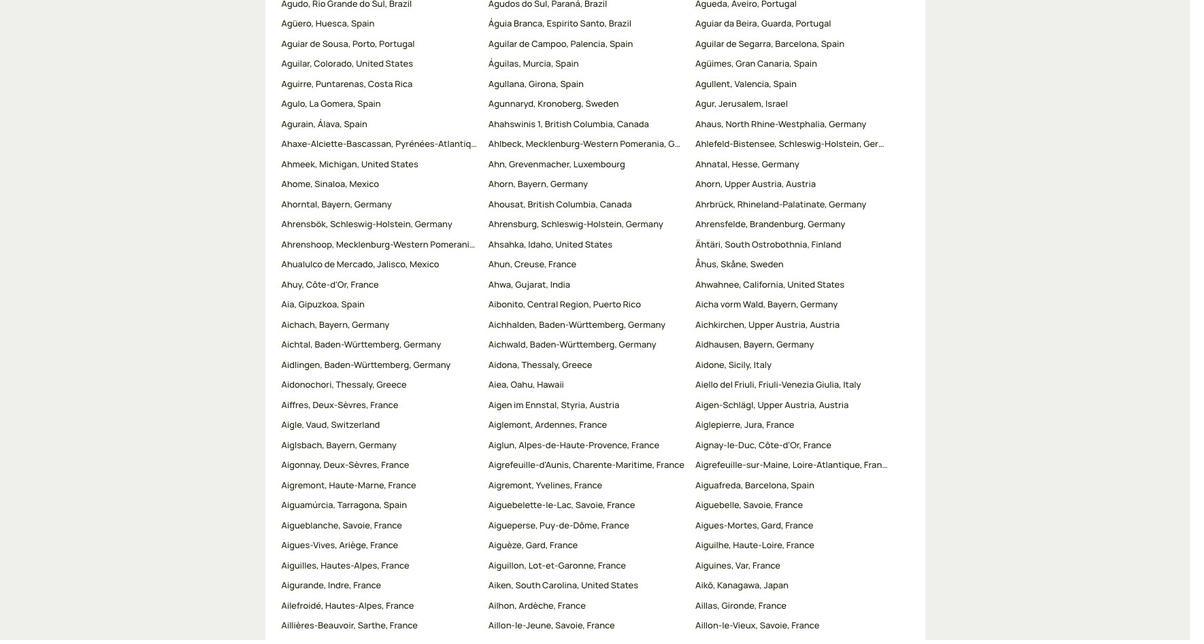 Task type: describe. For each thing, give the bounding box(es) containing it.
schleswig- for ahrensburg, schleswig-holstein, germany
[[542, 218, 587, 230]]

1 horizontal spatial mexico
[[410, 258, 440, 271]]

pomerania, for ahlbeck, mecklenburg-western pomerania, germany
[[620, 138, 667, 150]]

finland
[[812, 238, 842, 251]]

ahrbrück,
[[696, 198, 736, 210]]

oahu,
[[511, 379, 536, 391]]

aidlingen,
[[282, 359, 323, 371]]

greece for aidonochori, thessaly, greece
[[377, 379, 407, 391]]

united for idaho,
[[556, 238, 584, 251]]

aiguèze, gard, france
[[489, 540, 578, 552]]

savoie, for aillon-le-jeune, savoie, france
[[556, 620, 586, 632]]

aigueperse,
[[489, 519, 538, 532]]

bayern, for aichach, bayern, germany
[[319, 319, 350, 331]]

france down the aigen im ennstal, styria, austria link
[[580, 419, 608, 431]]

0 vertical spatial mexico
[[350, 178, 379, 190]]

agurain,
[[282, 118, 316, 130]]

ahome, sinaloa, mexico link
[[282, 178, 478, 191]]

france down aigonnay, deux-sèvres, france link
[[389, 479, 417, 492]]

1 horizontal spatial haute-
[[560, 439, 589, 451]]

aillon-le-jeune, savoie, france
[[489, 620, 615, 632]]

le- for lac,
[[546, 499, 557, 512]]

aia,
[[282, 299, 297, 311]]

provence,
[[589, 439, 630, 451]]

haute- for aigremont, haute-marne, france
[[329, 479, 358, 492]]

france down aigrefeuille-d'aunis, charente-maritime, france link
[[575, 479, 603, 492]]

jerusalem,
[[719, 98, 764, 110]]

aiea,
[[489, 379, 509, 391]]

ardennes,
[[535, 419, 578, 431]]

girona,
[[529, 78, 559, 90]]

austria down aicha vorm wald, bayern, germany link
[[810, 319, 840, 331]]

skåne,
[[721, 258, 749, 271]]

de for sousa,
[[310, 37, 321, 50]]

france down aiguamúrcia, tarragona, spain link
[[374, 519, 402, 532]]

agullana, girona, spain
[[489, 78, 584, 90]]

ahrenshoop,
[[282, 238, 335, 251]]

0 horizontal spatial italy
[[754, 359, 772, 371]]

france down ahualulco de mercado, jalisco, mexico
[[351, 278, 379, 291]]

de for segarra,
[[727, 37, 737, 50]]

spain down brazil
[[610, 37, 633, 50]]

sweden for åhus, skåne, sweden
[[751, 258, 784, 271]]

agulo, la gomera, spain
[[282, 98, 381, 110]]

aichach, bayern, germany link
[[282, 319, 478, 332]]

canada inside ahousat, british columbia, canada link
[[600, 198, 632, 210]]

aiglemont, ardennes, france link
[[489, 419, 685, 432]]

lot-
[[529, 560, 546, 572]]

austria up palatinate,
[[787, 178, 816, 190]]

agur,
[[696, 98, 717, 110]]

france up india on the top of the page
[[549, 258, 577, 271]]

de for mercado,
[[325, 258, 335, 271]]

yvelines,
[[536, 479, 573, 492]]

france down aiguilles, hautes-alpes, france link
[[354, 580, 382, 592]]

aguilar de segarra, barcelona, spain
[[696, 37, 845, 50]]

spain up kronoberg, at top left
[[561, 78, 584, 90]]

british inside ahousat, british columbia, canada link
[[528, 198, 555, 210]]

jalisco,
[[377, 258, 408, 271]]

0 horizontal spatial gard,
[[526, 540, 548, 552]]

western for ahlbeck,
[[584, 138, 619, 150]]

france down aiglsbach, bayern, germany link
[[382, 459, 410, 471]]

aigurande,
[[282, 580, 326, 592]]

ahun,
[[489, 258, 513, 271]]

ahlbeck,
[[489, 138, 525, 150]]

united down aiguillon, lot-et-garonne, france link
[[582, 580, 609, 592]]

ahome,
[[282, 178, 313, 190]]

mecklenburg- for ahrenshoop,
[[336, 238, 394, 251]]

france down aigremont, yvelines, france link
[[608, 499, 636, 512]]

0 vertical spatial gard,
[[762, 519, 784, 532]]

aibonito, central region, puerto rico link
[[489, 299, 685, 312]]

aiguines, var, france
[[696, 560, 781, 572]]

bayern, for ahorntal, bayern, germany
[[322, 198, 353, 210]]

aigen
[[489, 399, 512, 411]]

alpes, for aiguilles, hautes-alpes, france
[[354, 560, 380, 572]]

states for ahmeek, michigan, united states
[[391, 158, 419, 170]]

baden- for aichwald,
[[530, 339, 560, 351]]

states for ahwahnee, california, united states
[[818, 278, 845, 291]]

águilas,
[[489, 57, 522, 70]]

agüimes,
[[696, 57, 735, 70]]

ardèche,
[[519, 600, 556, 612]]

france down ailhon, ardèche, france link
[[587, 620, 615, 632]]

ahrensfelde, brandenburg, germany link
[[696, 218, 892, 231]]

savoie, down aiguafreda, barcelona, spain at the bottom
[[744, 499, 774, 512]]

haute- for aiguilhe, haute-loire, france
[[734, 540, 762, 552]]

france up maritime,
[[632, 439, 660, 451]]

ahaxe-
[[282, 138, 311, 150]]

aigrefeuille-sur-maine, loire-atlantique, france
[[696, 459, 893, 471]]

aguilar for aguilar de campoo, palencia, spain
[[489, 37, 518, 50]]

aiglepierre,
[[696, 419, 743, 431]]

france down aigurande, indre, france link
[[386, 600, 414, 612]]

aichach, bayern, germany
[[282, 319, 390, 331]]

columbia, inside "ahahswinis 1, british columbia, canada" link
[[574, 118, 616, 130]]

spain down the loire-
[[791, 479, 815, 492]]

france down aillas, gironde, france link
[[792, 620, 820, 632]]

loire-
[[793, 459, 817, 471]]

thessaly, for aidona,
[[522, 359, 561, 371]]

ahwahnee, california, united states link
[[696, 278, 892, 292]]

agüero,
[[282, 17, 314, 30]]

ahorntal,
[[282, 198, 320, 210]]

aiguebelle,
[[696, 499, 742, 512]]

austria down aiea, oahu, hawaii link
[[590, 399, 620, 411]]

de- for dôme,
[[559, 519, 574, 532]]

marne,
[[358, 479, 387, 492]]

pomerania, for ahrenshoop, mecklenburg-western pomerania, germany
[[430, 238, 477, 251]]

aguilar,
[[282, 57, 312, 70]]

aiguebelette-
[[489, 499, 546, 512]]

ahsahka,
[[489, 238, 527, 251]]

ahualulco de mercado, jalisco, mexico link
[[282, 258, 478, 272]]

columbia, inside ahousat, british columbia, canada link
[[557, 198, 599, 210]]

2 horizontal spatial holstein,
[[825, 138, 862, 150]]

deux- for aigonnay,
[[324, 459, 349, 471]]

spain down agüimes, gran canaria, spain link
[[774, 78, 797, 90]]

2 vertical spatial upper
[[758, 399, 784, 411]]

central
[[528, 299, 558, 311]]

ahwa, gujarat, india
[[489, 278, 571, 291]]

aigremont, for aigremont, haute-marne, france
[[282, 479, 328, 492]]

france down loire,
[[753, 560, 781, 572]]

aillas, gironde, france link
[[696, 600, 892, 613]]

åhus, skåne, sweden
[[696, 258, 784, 271]]

1,
[[538, 118, 544, 130]]

spain down aguilar de campoo, palencia, spain
[[556, 57, 579, 70]]

upper for ahorn,
[[725, 178, 751, 190]]

carolina,
[[543, 580, 580, 592]]

mercado,
[[337, 258, 376, 271]]

agullent, valencia, spain link
[[696, 78, 892, 91]]

baden- for aidlingen,
[[325, 359, 354, 371]]

aidhausen,
[[696, 339, 742, 351]]

da
[[725, 17, 735, 30]]

aiguilhe,
[[696, 540, 732, 552]]

aichtal, baden-württemberg, germany
[[282, 339, 441, 351]]

sur-
[[747, 459, 764, 471]]

0 vertical spatial d'or,
[[330, 278, 349, 291]]

1 vertical spatial italy
[[844, 379, 862, 391]]

aiguilles, hautes-alpes, france link
[[282, 560, 478, 573]]

ahmeek, michigan, united states link
[[282, 158, 478, 171]]

åhus,
[[696, 258, 720, 271]]

alpes-
[[519, 439, 546, 451]]

0 horizontal spatial côte-
[[306, 278, 330, 291]]

aigrefeuille- for d'aunis,
[[489, 459, 540, 471]]

aigues-mortes, gard, france
[[696, 519, 814, 532]]

south for ostrobothnia,
[[725, 238, 751, 251]]

colorado,
[[314, 57, 354, 70]]

württemberg, for aichtal,
[[344, 339, 402, 351]]

aigueblanche, savoie, france link
[[282, 519, 478, 533]]

ahrensfelde,
[[696, 218, 749, 230]]

aigurande, indre, france link
[[282, 580, 478, 593]]

campoo,
[[532, 37, 569, 50]]

aigremont, yvelines, france
[[489, 479, 603, 492]]

upper for aichkirchen,
[[749, 319, 775, 331]]

savoie, down tarragona, in the left bottom of the page
[[343, 519, 373, 532]]

aidonochori, thessaly, greece
[[282, 379, 407, 391]]

sicily,
[[729, 359, 753, 371]]

ahrensbök, schleswig-holstein, germany link
[[282, 218, 478, 231]]

ahaxe-alciette-bascassan, pyrénées-atlantiques, france link
[[282, 138, 519, 151]]

spain down aigremont, haute-marne, france link
[[384, 499, 407, 512]]

württemberg, for aichwald,
[[560, 339, 618, 351]]

aidone, sicily, italy link
[[696, 359, 892, 372]]

friuli,
[[735, 379, 757, 391]]

aiguafreda, barcelona, spain link
[[696, 479, 892, 493]]

de for campoo,
[[520, 37, 530, 50]]

spain up the aichach, bayern, germany
[[342, 299, 365, 311]]

ahwa, gujarat, india link
[[489, 278, 685, 292]]

aidone, sicily, italy
[[696, 359, 772, 371]]

ailhon,
[[489, 600, 517, 612]]

france down aigen-schlägl, upper austria, austria
[[767, 419, 795, 431]]

spain up porto,
[[351, 17, 375, 30]]

sweden for agunnaryd, kronoberg, sweden
[[586, 98, 619, 110]]

united for california,
[[788, 278, 816, 291]]

águilas, murcia, spain link
[[489, 57, 685, 71]]

aiken, south carolina, united states link
[[489, 580, 685, 593]]

aidlingen, baden-württemberg, germany link
[[282, 359, 478, 372]]

ahrensburg, schleswig-holstein, germany
[[489, 218, 664, 230]]



Task type: vqa. For each thing, say whether or not it's contained in the screenshot.
Sweden inside 'link'
yes



Task type: locate. For each thing, give the bounding box(es) containing it.
aguiar for aguiar de sousa, porto, portugal
[[282, 37, 308, 50]]

1 vertical spatial haute-
[[329, 479, 358, 492]]

0 horizontal spatial mecklenburg-
[[336, 238, 394, 251]]

0 horizontal spatial thessaly,
[[336, 379, 375, 391]]

0 vertical spatial greece
[[563, 359, 593, 371]]

states inside 'link'
[[585, 238, 613, 251]]

0 horizontal spatial aigremont,
[[282, 479, 328, 492]]

france down japan on the bottom
[[759, 600, 787, 612]]

ahsahka, idaho, united states
[[489, 238, 613, 251]]

savoie, down aillas, gironde, france link
[[760, 620, 790, 632]]

aiglun, alpes-de-haute-provence, france link
[[489, 439, 685, 452]]

gard, up loire,
[[762, 519, 784, 532]]

spain up the bascassan,
[[344, 118, 368, 130]]

1 horizontal spatial aillon-
[[696, 620, 723, 632]]

savoie, for aiguebelette-le-lac, savoie, france
[[576, 499, 606, 512]]

gard, up lot-
[[526, 540, 548, 552]]

france down aigueblanche, savoie, france link
[[371, 540, 399, 552]]

le- for jeune,
[[515, 620, 526, 632]]

ahaxe-alciette-bascassan, pyrénées-atlantiques, france
[[282, 138, 519, 150]]

1 horizontal spatial western
[[584, 138, 619, 150]]

barcelona, down 'aguiar da beira, guarda, portugal' link
[[776, 37, 820, 50]]

thessaly, up the "hawaii"
[[522, 359, 561, 371]]

0 horizontal spatial aguiar
[[282, 37, 308, 50]]

0 vertical spatial côte-
[[306, 278, 330, 291]]

1 horizontal spatial mecklenburg-
[[526, 138, 584, 150]]

hautes- down the indre,
[[325, 600, 359, 612]]

0 vertical spatial british
[[545, 118, 572, 130]]

ahorn, for ahorn, bayern, germany
[[489, 178, 516, 190]]

aigues-vives, ariège, france
[[282, 540, 399, 552]]

0 vertical spatial hautes-
[[321, 560, 354, 572]]

michigan,
[[319, 158, 360, 170]]

savoie, down ailhon, ardèche, france link
[[556, 620, 586, 632]]

holstein, for ahrensburg, schleswig-holstein, germany
[[587, 218, 625, 230]]

0 vertical spatial pomerania,
[[620, 138, 667, 150]]

deux- up "aigle, vaud, switzerland"
[[313, 399, 338, 411]]

0 vertical spatial mecklenburg-
[[526, 138, 584, 150]]

states down ahrensburg, schleswig-holstein, germany link at top
[[585, 238, 613, 251]]

agurain, álava, spain link
[[282, 118, 478, 131]]

aiglepierre, jura, france
[[696, 419, 795, 431]]

hautes- up the indre,
[[321, 560, 354, 572]]

2 aguilar from the left
[[696, 37, 725, 50]]

1 horizontal spatial holstein,
[[587, 218, 625, 230]]

d'or, down mercado,
[[330, 278, 349, 291]]

baden- down the aichach, bayern, germany
[[315, 339, 344, 351]]

1 vertical spatial d'or,
[[783, 439, 802, 451]]

1 aillon- from the left
[[489, 620, 515, 632]]

bayern, down aia, gipuzkoa, spain
[[319, 319, 350, 331]]

aguirre, puntarenas, costa rica
[[282, 78, 413, 90]]

le- down gironde,
[[723, 620, 733, 632]]

1 vertical spatial gard,
[[526, 540, 548, 552]]

savoie, for aillon-le-vieux, savoie, france
[[760, 620, 790, 632]]

aichwald, baden-württemberg, germany
[[489, 339, 657, 351]]

states for ahsahka, idaho, united states
[[585, 238, 613, 251]]

1 horizontal spatial south
[[725, 238, 751, 251]]

1 vertical spatial western
[[394, 238, 429, 251]]

0 vertical spatial western
[[584, 138, 619, 150]]

1 vertical spatial hautes-
[[325, 600, 359, 612]]

austria, down venezia
[[785, 399, 818, 411]]

aiguilles, hautes-alpes, france
[[282, 560, 410, 572]]

aiglemont,
[[489, 419, 534, 431]]

1 vertical spatial columbia,
[[557, 198, 599, 210]]

aguilar up agüimes,
[[696, 37, 725, 50]]

schleswig- down the westphalia,
[[779, 138, 825, 150]]

1 vertical spatial portugal
[[380, 37, 415, 50]]

idaho,
[[529, 238, 554, 251]]

sweden down agullana, girona, spain link
[[586, 98, 619, 110]]

1 vertical spatial thessaly,
[[336, 379, 375, 391]]

pomerania, up luxembourg
[[620, 138, 667, 150]]

alpes, up sarthe,
[[359, 600, 385, 612]]

states up rica
[[386, 57, 413, 70]]

hautes- inside "link"
[[325, 600, 359, 612]]

aigues- inside 'link'
[[282, 540, 313, 552]]

aiffres, deux-sèvres, france
[[282, 399, 399, 411]]

thessaly, for aidonochori,
[[336, 379, 375, 391]]

1 horizontal spatial aigrefeuille-
[[696, 459, 747, 471]]

0 vertical spatial south
[[725, 238, 751, 251]]

british inside "ahahswinis 1, british columbia, canada" link
[[545, 118, 572, 130]]

holstein, down the westphalia,
[[825, 138, 862, 150]]

united for colorado,
[[356, 57, 384, 70]]

1 horizontal spatial portugal
[[796, 17, 832, 30]]

2 vertical spatial haute-
[[734, 540, 762, 552]]

1 vertical spatial côte-
[[759, 439, 783, 451]]

1 horizontal spatial aigremont,
[[489, 479, 535, 492]]

ahwahnee,
[[696, 278, 742, 291]]

ahnatal, hesse, germany
[[696, 158, 800, 170]]

2 aigrefeuille- from the left
[[696, 459, 747, 471]]

aia, gipuzkoa, spain link
[[282, 299, 478, 312]]

aidonochori, thessaly, greece link
[[282, 379, 478, 392]]

de down da
[[727, 37, 737, 50]]

aigrefeuille- up the aiguafreda,
[[696, 459, 747, 471]]

le- for duc,
[[728, 439, 739, 451]]

aguiar de sousa, porto, portugal
[[282, 37, 415, 50]]

bayern, inside aidhausen, bayern, germany link
[[744, 339, 775, 351]]

0 vertical spatial italy
[[754, 359, 772, 371]]

united inside "link"
[[362, 158, 389, 170]]

2 horizontal spatial schleswig-
[[779, 138, 825, 150]]

2 aillon- from the left
[[696, 620, 723, 632]]

1 vertical spatial canada
[[600, 198, 632, 210]]

1 horizontal spatial italy
[[844, 379, 862, 391]]

barcelona, inside aiguafreda, barcelona, spain link
[[746, 479, 790, 492]]

thessaly, down 'aidlingen, baden-württemberg, germany' on the bottom of page
[[336, 379, 375, 391]]

0 horizontal spatial aillon-
[[489, 620, 515, 632]]

sèvres, inside "link"
[[338, 399, 369, 411]]

austria, for aichkirchen,
[[776, 319, 809, 331]]

1 vertical spatial greece
[[377, 379, 407, 391]]

0 horizontal spatial aigues-
[[282, 540, 313, 552]]

aigueperse, puy-de-dôme, france link
[[489, 519, 685, 533]]

0 vertical spatial austria,
[[752, 178, 785, 190]]

0 vertical spatial sèvres,
[[338, 399, 369, 411]]

ahwahnee, california, united states
[[696, 278, 845, 291]]

aigues- for vives,
[[282, 540, 313, 552]]

0 horizontal spatial mexico
[[350, 178, 379, 190]]

canaria,
[[758, 57, 793, 70]]

mecklenburg- up ahn, grevenmacher, luxembourg
[[526, 138, 584, 150]]

1 vertical spatial south
[[516, 580, 541, 592]]

aichhalden, baden-württemberg, germany
[[489, 319, 666, 331]]

ahousat, british columbia, canada link
[[489, 198, 685, 211]]

alpes, inside "link"
[[359, 600, 385, 612]]

sèvres, for aiffres,
[[338, 399, 369, 411]]

agunnaryd, kronoberg, sweden link
[[489, 98, 685, 111]]

bayern, inside ahorn, bayern, germany link
[[518, 178, 549, 190]]

0 horizontal spatial aigrefeuille-
[[489, 459, 540, 471]]

le- for vieux,
[[723, 620, 733, 632]]

hautes- for aiguilles,
[[321, 560, 354, 572]]

france down aigueperse, puy-de-dôme, france
[[550, 540, 578, 552]]

ahahswinis 1, british columbia, canada link
[[489, 118, 685, 131]]

spain down the aguilar de segarra, barcelona, spain link
[[794, 57, 818, 70]]

alpes, down aigues-vives, ariège, france 'link'
[[354, 560, 380, 572]]

puntarenas,
[[316, 78, 367, 90]]

mecklenburg- for ahlbeck,
[[526, 138, 584, 150]]

1 vertical spatial austria,
[[776, 319, 809, 331]]

aiglsbach, bayern, germany
[[282, 439, 397, 451]]

1 vertical spatial mexico
[[410, 258, 440, 271]]

0 horizontal spatial south
[[516, 580, 541, 592]]

württemberg,
[[569, 319, 627, 331], [344, 339, 402, 351], [560, 339, 618, 351], [354, 359, 412, 371]]

sarthe,
[[358, 620, 388, 632]]

france down aiguafreda, barcelona, spain link at the right of page
[[776, 499, 804, 512]]

de down branca,
[[520, 37, 530, 50]]

2 aigremont, from the left
[[489, 479, 535, 492]]

sèvres, for aigonnay,
[[349, 459, 380, 471]]

portugal for aguiar de sousa, porto, portugal
[[380, 37, 415, 50]]

states down "finland"
[[818, 278, 845, 291]]

deux-
[[313, 399, 338, 411], [324, 459, 349, 471]]

0 horizontal spatial haute-
[[329, 479, 358, 492]]

0 vertical spatial aguiar
[[696, 17, 723, 30]]

agullent, valencia, spain
[[696, 78, 797, 90]]

france down aiguebelle, savoie, france link
[[786, 519, 814, 532]]

holstein, down ahousat, british columbia, canada link
[[587, 218, 625, 230]]

canada down ahorn, bayern, germany link
[[600, 198, 632, 210]]

aguilar up águilas,
[[489, 37, 518, 50]]

aiguillon, lot-et-garonne, france
[[489, 560, 626, 572]]

2 horizontal spatial haute-
[[734, 540, 762, 552]]

bayern, for aiglsbach, bayern, germany
[[327, 439, 358, 451]]

0 vertical spatial barcelona,
[[776, 37, 820, 50]]

deux- inside "link"
[[313, 399, 338, 411]]

aillon-le-jeune, savoie, france link
[[489, 620, 685, 633]]

lac,
[[557, 499, 574, 512]]

france down aiken, south carolina, united states
[[558, 600, 586, 612]]

1 aguilar from the left
[[489, 37, 518, 50]]

france down aigues-mortes, gard, france link
[[787, 540, 815, 552]]

1 horizontal spatial d'or,
[[783, 439, 802, 451]]

1 vertical spatial sweden
[[751, 258, 784, 271]]

2 vertical spatial austria,
[[785, 399, 818, 411]]

ahlbeck, mecklenburg-western pomerania, germany link
[[489, 138, 706, 151]]

0 horizontal spatial aguilar
[[489, 37, 518, 50]]

ahun, creuse, france
[[489, 258, 577, 271]]

agullana, girona, spain link
[[489, 78, 685, 91]]

deux- for aiffres,
[[313, 399, 338, 411]]

0 vertical spatial thessaly,
[[522, 359, 561, 371]]

aigonnay,
[[282, 459, 322, 471]]

1 horizontal spatial pomerania,
[[620, 138, 667, 150]]

baden- for aichtal,
[[315, 339, 344, 351]]

france right atlantique,
[[865, 459, 893, 471]]

france right maritime,
[[657, 459, 685, 471]]

mexico right jalisco,
[[410, 258, 440, 271]]

france down aidonochori, thessaly, greece link
[[371, 399, 399, 411]]

france up ahn,
[[491, 138, 519, 150]]

santo,
[[580, 17, 607, 30]]

sousa,
[[323, 37, 351, 50]]

0 vertical spatial de-
[[546, 439, 560, 451]]

0 horizontal spatial sweden
[[586, 98, 619, 110]]

0 horizontal spatial ahorn,
[[489, 178, 516, 190]]

columbia, up "ahlbeck, mecklenburg-western pomerania, germany"
[[574, 118, 616, 130]]

1 aigrefeuille- from the left
[[489, 459, 540, 471]]

aiguilles,
[[282, 560, 319, 572]]

1 horizontal spatial ahorn,
[[696, 178, 723, 190]]

1 vertical spatial british
[[528, 198, 555, 210]]

0 horizontal spatial holstein,
[[376, 218, 413, 230]]

ähtäri, south ostrobothnia, finland
[[696, 238, 842, 251]]

1 horizontal spatial aguiar
[[696, 17, 723, 30]]

bistensee,
[[734, 138, 778, 150]]

vorm
[[721, 299, 742, 311]]

1 horizontal spatial greece
[[563, 359, 593, 371]]

ahorn, down ahnatal,
[[696, 178, 723, 190]]

france up the loire-
[[804, 439, 832, 451]]

portugal down agüero, huesca, spain link
[[380, 37, 415, 50]]

le- down aiglepierre, jura, france
[[728, 439, 739, 451]]

barcelona, inside the aguilar de segarra, barcelona, spain link
[[776, 37, 820, 50]]

aigremont, for aigremont, yvelines, france
[[489, 479, 535, 492]]

huesca,
[[316, 17, 350, 30]]

1 vertical spatial aguiar
[[282, 37, 308, 50]]

british down 'ahorn, bayern, germany'
[[528, 198, 555, 210]]

0 vertical spatial haute-
[[560, 439, 589, 451]]

sweden down the ähtäri, south ostrobothnia, finland at the right top of page
[[751, 258, 784, 271]]

rhineland-
[[738, 198, 783, 210]]

1 vertical spatial deux-
[[324, 459, 349, 471]]

1 vertical spatial de-
[[559, 519, 574, 532]]

columbia, up ahrensburg, schleswig-holstein, germany
[[557, 198, 599, 210]]

águilas, murcia, spain
[[489, 57, 579, 70]]

mexico
[[350, 178, 379, 190], [410, 258, 440, 271]]

india
[[551, 278, 571, 291]]

le- down ailhon, ardèche, france
[[515, 620, 526, 632]]

1 vertical spatial aigues-
[[282, 540, 313, 552]]

spain down 'aguiar da beira, guarda, portugal' link
[[822, 37, 845, 50]]

bayern, inside the ahorntal, bayern, germany link
[[322, 198, 353, 210]]

states inside "link"
[[391, 158, 419, 170]]

south for carolina,
[[516, 580, 541, 592]]

united down ahrensburg, schleswig-holstein, germany
[[556, 238, 584, 251]]

bayern, for aidhausen, bayern, germany
[[744, 339, 775, 351]]

aichkirchen,
[[696, 319, 747, 331]]

western up luxembourg
[[584, 138, 619, 150]]

württemberg, down the aichhalden, baden-württemberg, germany link
[[560, 339, 618, 351]]

la
[[310, 98, 319, 110]]

0 vertical spatial upper
[[725, 178, 751, 190]]

aillon- down ailhon,
[[489, 620, 515, 632]]

0 vertical spatial aigues-
[[696, 519, 728, 532]]

ailefroidé, hautes-alpes, france link
[[282, 600, 478, 613]]

atlantiques,
[[439, 138, 489, 150]]

aichkirchen, upper austria, austria
[[696, 319, 840, 331]]

bayern, down ahwahnee, california, united states link
[[768, 299, 799, 311]]

spain down aguirre, puntarenas, costa rica link
[[358, 98, 381, 110]]

dialog
[[0, 0, 1191, 641]]

var,
[[736, 560, 751, 572]]

south down lot-
[[516, 580, 541, 592]]

aguilar de campoo, palencia, spain
[[489, 37, 633, 50]]

1 horizontal spatial côte-
[[759, 439, 783, 451]]

duc,
[[739, 439, 757, 451]]

upper down friuli-
[[758, 399, 784, 411]]

aiguebelle, savoie, france link
[[696, 499, 892, 513]]

1 horizontal spatial schleswig-
[[542, 218, 587, 230]]

côte- up maine,
[[759, 439, 783, 451]]

france down aigues-vives, ariège, france 'link'
[[382, 560, 410, 572]]

savoie, down aigremont, yvelines, france link
[[576, 499, 606, 512]]

württemberg, down the puerto
[[569, 319, 627, 331]]

aigues-vives, ariège, france link
[[282, 540, 478, 553]]

bayern, inside aiglsbach, bayern, germany link
[[327, 439, 358, 451]]

united inside 'link'
[[556, 238, 584, 251]]

0 vertical spatial sweden
[[586, 98, 619, 110]]

aigues- for mortes,
[[696, 519, 728, 532]]

aigen im ennstal, styria, austria
[[489, 399, 620, 411]]

sèvres, up switzerland
[[338, 399, 369, 411]]

0 vertical spatial columbia,
[[574, 118, 616, 130]]

de- down the lac,
[[559, 519, 574, 532]]

aigues- up aiguilhe,
[[696, 519, 728, 532]]

aguilar for aguilar de segarra, barcelona, spain
[[696, 37, 725, 50]]

aiguillon, lot-et-garonne, france link
[[489, 560, 685, 573]]

1 horizontal spatial thessaly,
[[522, 359, 561, 371]]

aillon- for aillon-le-jeune, savoie, france
[[489, 620, 515, 632]]

le- inside "link"
[[723, 620, 733, 632]]

1 aigremont, from the left
[[282, 479, 328, 492]]

vaud,
[[306, 419, 329, 431]]

1 vertical spatial alpes,
[[359, 600, 385, 612]]

france down aiguèze, gard, france link on the bottom
[[598, 560, 626, 572]]

ahahswinis
[[489, 118, 536, 130]]

mortes,
[[728, 519, 760, 532]]

1 vertical spatial mecklenburg-
[[336, 238, 394, 251]]

ahorn, for ahorn, upper austria, austria
[[696, 178, 723, 190]]

canada inside "ahahswinis 1, british columbia, canada" link
[[618, 118, 650, 130]]

spain
[[351, 17, 375, 30], [610, 37, 633, 50], [822, 37, 845, 50], [556, 57, 579, 70], [794, 57, 818, 70], [561, 78, 584, 90], [774, 78, 797, 90], [358, 98, 381, 110], [344, 118, 368, 130], [342, 299, 365, 311], [791, 479, 815, 492], [384, 499, 407, 512]]

2 ahorn, from the left
[[696, 178, 723, 190]]

upper down aicha vorm wald, bayern, germany
[[749, 319, 775, 331]]

de left sousa, at the left
[[310, 37, 321, 50]]

hautes- for ailefroidé,
[[325, 600, 359, 612]]

aicha vorm wald, bayern, germany
[[696, 299, 838, 311]]

1 ahorn, from the left
[[489, 178, 516, 190]]

states down aiguillon, lot-et-garonne, france link
[[611, 580, 639, 592]]

haute- down mortes,
[[734, 540, 762, 552]]

0 horizontal spatial pomerania,
[[430, 238, 477, 251]]

france right dôme,
[[602, 519, 630, 532]]

aidona, thessaly, greece link
[[489, 359, 685, 372]]

aillon- inside "link"
[[696, 620, 723, 632]]

states for aguilar, colorado, united states
[[386, 57, 413, 70]]

italy right giulia,
[[844, 379, 862, 391]]

bayern, down sinaloa,
[[322, 198, 353, 210]]

schleswig- for ahrensbök, schleswig-holstein, germany
[[330, 218, 376, 230]]

alciette-
[[311, 138, 347, 150]]

ahorn, upper austria, austria
[[696, 178, 816, 190]]

aiguèze,
[[489, 540, 524, 552]]

aignay-
[[696, 439, 728, 451]]

0 vertical spatial deux-
[[313, 399, 338, 411]]

haute-
[[560, 439, 589, 451], [329, 479, 358, 492], [734, 540, 762, 552]]

de- for haute-
[[546, 439, 560, 451]]

holstein, up ahrenshoop, mecklenburg-western pomerania, germany
[[376, 218, 413, 230]]

le-
[[728, 439, 739, 451], [546, 499, 557, 512], [515, 620, 526, 632], [723, 620, 733, 632]]

western for ahrenshoop,
[[394, 238, 429, 251]]

aillon- for aillon-le-vieux, savoie, france
[[696, 620, 723, 632]]

mexico down ahmeek, michigan, united states
[[350, 178, 379, 190]]

cookie consent banner dialog
[[16, 576, 1175, 624]]

murcia,
[[523, 57, 554, 70]]

ahrensburg, schleswig-holstein, germany link
[[489, 218, 685, 231]]

württemberg, for aidlingen,
[[354, 359, 412, 371]]

aichhalden, baden-württemberg, germany link
[[489, 319, 685, 332]]

0 vertical spatial canada
[[618, 118, 650, 130]]

0 horizontal spatial portugal
[[380, 37, 415, 50]]

1 vertical spatial upper
[[749, 319, 775, 331]]

aigurande, indre, france
[[282, 580, 382, 592]]

austria, for ahorn,
[[752, 178, 785, 190]]

aigrefeuille- down 'aiglun,'
[[489, 459, 540, 471]]

westphalia,
[[779, 118, 828, 130]]

aignay-le-duc, côte-d'or, france link
[[696, 439, 892, 452]]

united for michigan,
[[362, 158, 389, 170]]

savoie, inside "link"
[[760, 620, 790, 632]]

savoie,
[[576, 499, 606, 512], [744, 499, 774, 512], [343, 519, 373, 532], [556, 620, 586, 632], [760, 620, 790, 632]]

0 vertical spatial portugal
[[796, 17, 832, 30]]

1 horizontal spatial aguilar
[[696, 37, 725, 50]]

barcelona, down maine,
[[746, 479, 790, 492]]

ahousat,
[[489, 198, 526, 210]]

aguiar left da
[[696, 17, 723, 30]]

1 vertical spatial pomerania,
[[430, 238, 477, 251]]

portugal up the aguilar de segarra, barcelona, spain link
[[796, 17, 832, 30]]

bayern, for ahorn, bayern, germany
[[518, 178, 549, 190]]

1 horizontal spatial gard,
[[762, 519, 784, 532]]

águia branca, espirito santo, brazil
[[489, 17, 632, 30]]

maine,
[[764, 459, 791, 471]]

0 horizontal spatial greece
[[377, 379, 407, 391]]

kronoberg,
[[538, 98, 584, 110]]

greece for aidona, thessaly, greece
[[563, 359, 593, 371]]

alpes, for ailefroidé, hautes-alpes, france
[[359, 600, 385, 612]]

holstein, for ahrensbök, schleswig-holstein, germany
[[376, 218, 413, 230]]

aguiar for aguiar da beira, guarda, portugal
[[696, 17, 723, 30]]

0 horizontal spatial d'or,
[[330, 278, 349, 291]]

region,
[[560, 299, 592, 311]]

ahrensburg,
[[489, 218, 540, 230]]

aigrefeuille- for sur-
[[696, 459, 747, 471]]

baden- for aichhalden,
[[540, 319, 569, 331]]

aguilar
[[489, 37, 518, 50], [696, 37, 725, 50]]

1 vertical spatial sèvres,
[[349, 459, 380, 471]]

france right sarthe,
[[390, 620, 418, 632]]

ailefroidé,
[[282, 600, 324, 612]]

bayern, inside aicha vorm wald, bayern, germany link
[[768, 299, 799, 311]]

1 horizontal spatial aigues-
[[696, 519, 728, 532]]

portugal for aguiar da beira, guarda, portugal
[[796, 17, 832, 30]]

aigremont, down "aigonnay,"
[[282, 479, 328, 492]]

deux- down the aiglsbach, bayern, germany
[[324, 459, 349, 471]]

austria down giulia,
[[819, 399, 849, 411]]

württemberg, for aichhalden,
[[569, 319, 627, 331]]

bayern, inside 'aichach, bayern, germany' link
[[319, 319, 350, 331]]

ahuy,
[[282, 278, 305, 291]]

ahmeek,
[[282, 158, 318, 170]]



